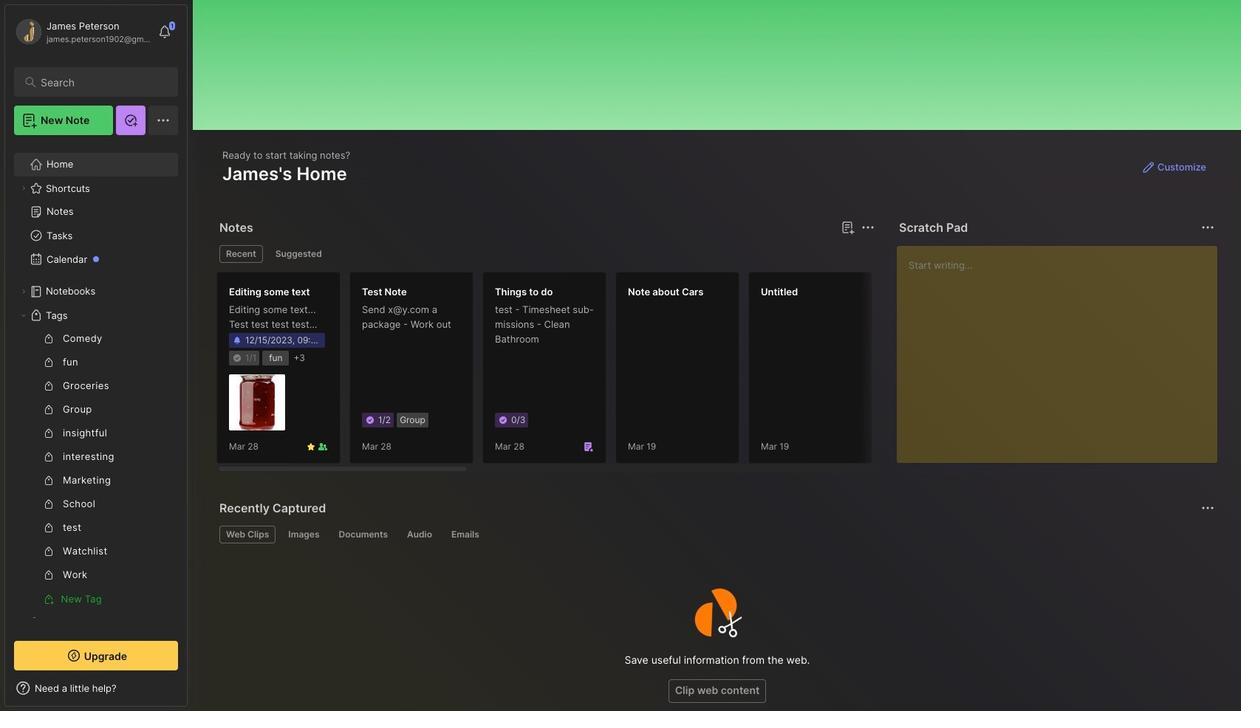 Task type: vqa. For each thing, say whether or not it's contained in the screenshot.
'Start writing…' Text Field at the right
yes



Task type: describe. For each thing, give the bounding box(es) containing it.
Search text field
[[41, 75, 165, 89]]

none search field inside main "element"
[[41, 73, 165, 91]]

click to collapse image
[[187, 684, 198, 702]]

group inside main "element"
[[14, 327, 169, 611]]

tree inside main "element"
[[5, 144, 187, 667]]

thumbnail image
[[229, 375, 285, 431]]

main element
[[0, 0, 192, 711]]

Account field
[[14, 17, 151, 47]]



Task type: locate. For each thing, give the bounding box(es) containing it.
expand notebooks image
[[19, 287, 28, 296]]

WHAT'S NEW field
[[5, 677, 187, 700]]

1 more actions image from the top
[[1199, 219, 1217, 236]]

1 vertical spatial more actions image
[[1199, 499, 1217, 517]]

0 vertical spatial tab list
[[219, 245, 872, 263]]

None search field
[[41, 73, 165, 91]]

expand tags image
[[19, 311, 28, 320]]

More actions field
[[858, 217, 878, 238], [1198, 217, 1218, 238], [1198, 498, 1218, 519]]

tree
[[5, 144, 187, 667]]

more actions image
[[859, 219, 877, 236]]

Start writing… text field
[[909, 246, 1217, 451]]

2 tab list from the top
[[219, 526, 1212, 544]]

row group
[[216, 272, 1241, 473]]

1 tab list from the top
[[219, 245, 872, 263]]

0 vertical spatial more actions image
[[1199, 219, 1217, 236]]

group
[[14, 327, 169, 611]]

tab
[[219, 245, 263, 263], [269, 245, 329, 263], [219, 526, 276, 544], [282, 526, 326, 544], [332, 526, 394, 544], [400, 526, 439, 544], [445, 526, 486, 544]]

more actions image
[[1199, 219, 1217, 236], [1199, 499, 1217, 517]]

1 vertical spatial tab list
[[219, 526, 1212, 544]]

tab list
[[219, 245, 872, 263], [219, 526, 1212, 544]]

2 more actions image from the top
[[1199, 499, 1217, 517]]



